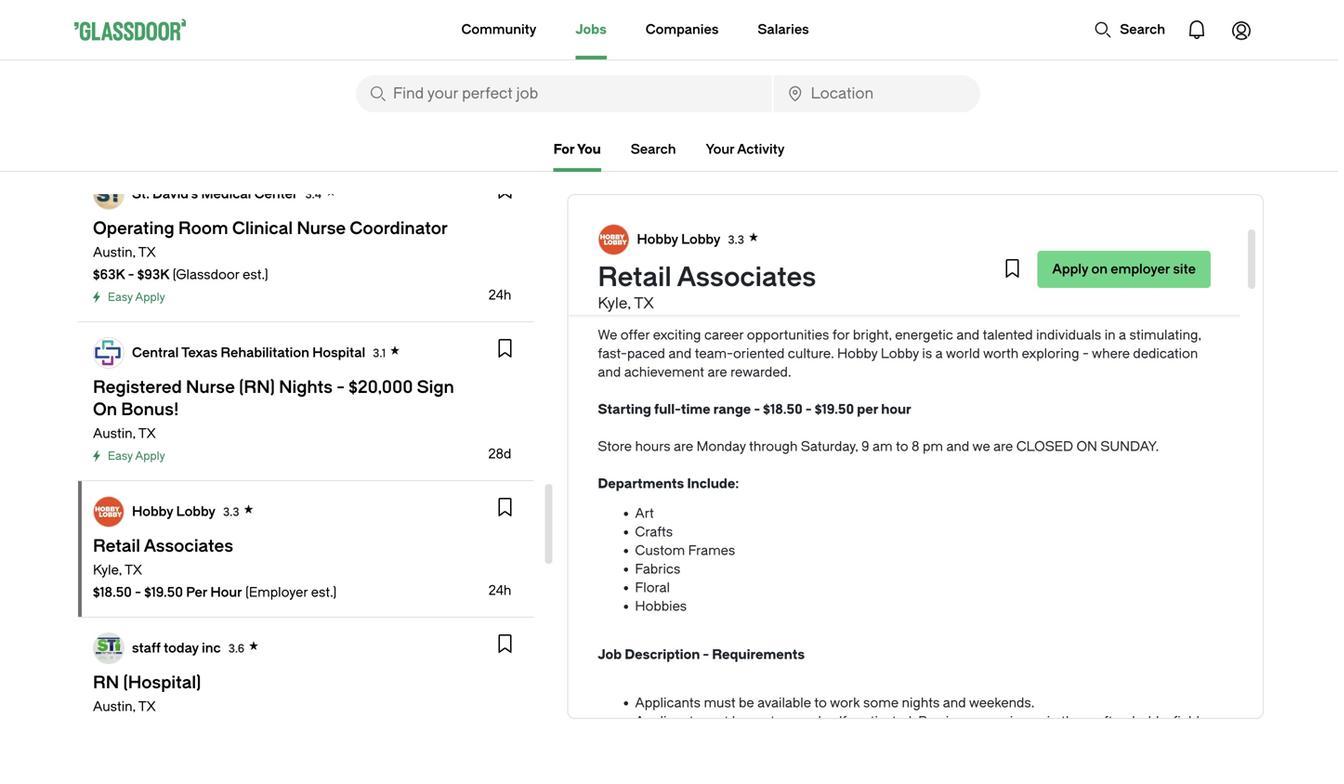 Task type: describe. For each thing, give the bounding box(es) containing it.
we for we offer exciting career opportunities for bright, energetic and talented individuals in a stimulating, fast-paced and team-oriented culture. hobby lobby is a world worth exploring - where dedication and achievement are rewarded.
[[598, 328, 617, 343]]

tx down "central"
[[138, 426, 156, 441]]

austin, for central texas rehabilitation hospital
[[93, 426, 136, 441]]

search inside button
[[1120, 22, 1165, 37]]

craft
[[1084, 714, 1113, 729]]

is inside applicants must be available to work some nights and weekends. applicant must be mature and self motivated. previous experience in the craft or hobby field is preferred, but not necessary.
[[635, 733, 645, 748]]

necessary.
[[758, 733, 824, 748]]

opportunities
[[747, 328, 829, 343]]

field
[[1173, 714, 1199, 729]]

1 vertical spatial hobby lobby logo image
[[94, 497, 124, 527]]

est.) inside austin, tx $63k - $93k (glassdoor est.)
[[243, 267, 268, 282]]

through
[[749, 439, 798, 454]]

achievement
[[624, 365, 704, 380]]

staff today inc
[[132, 640, 221, 656]]

bright,
[[853, 328, 892, 343]]

est.) inside kyle, tx $18.50 - $19.50 per hour (employer est.)
[[311, 585, 337, 600]]

retail
[[598, 262, 672, 293]]

community
[[461, 22, 536, 37]]

today
[[164, 640, 199, 656]]

medical
[[201, 186, 251, 201]]

openings!
[[671, 253, 738, 269]]

kyle, tx $18.50 - $19.50 per hour (employer est.)
[[93, 563, 337, 600]]

preferred,
[[648, 733, 708, 748]]

$18.50 inside kyle, tx $18.50 - $19.50 per hour (employer est.)
[[93, 585, 132, 600]]

hours
[[635, 439, 671, 454]]

0 horizontal spatial texas
[[181, 345, 218, 360]]

central texas rehabilitation hospital logo image
[[94, 338, 124, 368]]

in inside we offer exciting career opportunities for bright, energetic and talented individuals in a stimulating, fast-paced and team-oriented culture. hobby lobby is a world worth exploring - where dedication and achievement are rewarded.
[[1105, 328, 1116, 343]]

per
[[186, 585, 207, 600]]

tx inside kyle, tx $18.50 - $19.50 per hour (employer est.)
[[125, 563, 142, 578]]

we are currently accepting applications for full-time positions!
[[598, 290, 980, 306]]

center
[[254, 186, 298, 201]]

$19.50 inside kyle, tx $18.50 - $19.50 per hour (employer est.)
[[144, 585, 183, 600]]

previous
[[918, 714, 972, 729]]

employer
[[1111, 262, 1170, 277]]

1 horizontal spatial to
[[896, 439, 908, 454]]

sunday.
[[1101, 439, 1159, 454]]

1 easy from the top
[[108, 291, 133, 304]]

saturday,
[[801, 439, 858, 454]]

central texas rehabilitation hospital
[[132, 345, 365, 360]]

exploring
[[1022, 346, 1079, 361]]

range
[[713, 402, 751, 417]]

pm
[[923, 439, 943, 454]]

lobby inside we offer exciting career opportunities for bright, energetic and talented individuals in a stimulating, fast-paced and team-oriented culture. hobby lobby is a world worth exploring - where dedication and achievement are rewarded.
[[881, 346, 919, 361]]

jobs
[[576, 22, 607, 37]]

for you
[[553, 142, 601, 157]]

and up previous
[[943, 696, 966, 711]]

austin, tx for central texas rehabilitation hospital
[[93, 426, 156, 441]]

salaries link
[[758, 0, 809, 59]]

tx down staff at left
[[138, 699, 156, 715]]

1 horizontal spatial $18.50
[[763, 402, 803, 417]]

crafts
[[635, 525, 673, 540]]

apply on employer site
[[1052, 262, 1196, 277]]

hobbies
[[635, 599, 687, 614]]

mature
[[751, 714, 795, 729]]

starting full-time range - $18.50 - $19.50 per hour
[[598, 402, 911, 417]]

your
[[706, 142, 734, 157]]

requirements
[[712, 647, 805, 663]]

hobby inside we offer exciting career opportunities for bright, energetic and talented individuals in a stimulating, fast-paced and team-oriented culture. hobby lobby is a world worth exploring - where dedication and achievement are rewarded.
[[837, 346, 878, 361]]

(glassdoor
[[173, 267, 239, 282]]

job description - overview
[[598, 235, 772, 250]]

salaries
[[758, 22, 809, 37]]

experience
[[975, 714, 1044, 729]]

- up 'openings!'
[[703, 235, 709, 250]]

0 vertical spatial full-
[[864, 290, 889, 306]]

nights
[[902, 696, 940, 711]]

0 vertical spatial must
[[704, 696, 736, 711]]

for you link
[[553, 142, 601, 172]]

you
[[577, 142, 601, 157]]

hobby
[[1132, 714, 1170, 729]]

1 vertical spatial apply
[[135, 291, 165, 304]]

retail associates kyle, tx
[[598, 262, 816, 312]]

staff today inc logo image
[[94, 634, 124, 663]]

we offer exciting career opportunities for bright, energetic and talented individuals in a stimulating, fast-paced and team-oriented culture. hobby lobby is a world worth exploring - where dedication and achievement are rewarded.
[[598, 328, 1201, 380]]

or
[[1116, 714, 1129, 729]]

the
[[1061, 714, 1081, 729]]

are right we
[[993, 439, 1013, 454]]

immediate openings!
[[598, 253, 738, 269]]

applicants must be available to work some nights and weekends. applicant must be mature and self motivated. previous experience in the craft or hobby field is preferred, but not necessary.
[[635, 696, 1199, 748]]

3.4
[[305, 188, 322, 201]]

job for job description - requirements
[[598, 647, 622, 663]]

Search location field
[[774, 75, 980, 112]]

to inside applicants must be available to work some nights and weekends. applicant must be mature and self motivated. previous experience in the craft or hobby field is preferred, but not necessary.
[[814, 696, 827, 711]]

1 horizontal spatial texas
[[598, 216, 633, 231]]

kyle, inside retail associates kyle, tx
[[598, 295, 631, 312]]

tx inside retail associates kyle, tx
[[634, 295, 654, 312]]

but
[[711, 733, 731, 748]]

st.
[[132, 186, 149, 201]]

1 horizontal spatial hobby lobby logo image
[[599, 225, 629, 255]]

applicants
[[635, 696, 701, 711]]

st. david's medical center
[[132, 186, 298, 201]]

0 vertical spatial be
[[739, 696, 754, 711]]

for for bright,
[[832, 328, 850, 343]]

2 vertical spatial apply
[[135, 450, 165, 463]]

david's
[[152, 186, 198, 201]]

paced
[[627, 346, 665, 361]]

$93k
[[137, 267, 170, 282]]

austin, tx $63k - $93k (glassdoor est.)
[[93, 245, 268, 282]]

job for job description - overview
[[598, 235, 622, 250]]

0 horizontal spatial time
[[681, 402, 711, 417]]

search link
[[631, 142, 676, 157]]

none field search keyword
[[356, 75, 772, 112]]

art
[[635, 506, 654, 521]]

jobs link
[[576, 0, 607, 59]]

where
[[1092, 346, 1130, 361]]

28d
[[488, 446, 511, 462]]

3.6
[[228, 642, 245, 655]]

24h for hobby lobby
[[488, 583, 511, 598]]

fabrics
[[635, 562, 680, 577]]

motivated.
[[850, 714, 915, 729]]

2 easy from the top
[[108, 450, 133, 463]]

job description - requirements
[[598, 647, 805, 663]]

career
[[704, 328, 744, 343]]

we
[[972, 439, 990, 454]]

work
[[830, 696, 860, 711]]

and left self
[[798, 714, 821, 729]]

rewarded.
[[730, 365, 791, 380]]

$63k
[[93, 267, 125, 282]]

self
[[825, 714, 847, 729]]

available
[[757, 696, 811, 711]]

st. david's medical center logo image
[[94, 179, 124, 209]]



Task type: locate. For each thing, give the bounding box(es) containing it.
be up not
[[732, 714, 747, 729]]

store hours are monday through saturday, 9 am to 8 pm and we are closed on sunday.
[[598, 439, 1159, 454]]

and down fast-
[[598, 365, 621, 380]]

- up saturday,
[[806, 402, 812, 417]]

hobby lobby up kyle, tx $18.50 - $19.50 per hour (employer est.)
[[132, 504, 216, 519]]

2 austin, tx from the top
[[93, 699, 156, 715]]

hobby lobby logo image
[[599, 225, 629, 255], [94, 497, 124, 527]]

0 vertical spatial kyle,
[[598, 295, 631, 312]]

starting
[[598, 402, 651, 417]]

we
[[598, 290, 617, 306], [598, 328, 617, 343]]

- inside we offer exciting career opportunities for bright, energetic and talented individuals in a stimulating, fast-paced and team-oriented culture. hobby lobby is a world worth exploring - where dedication and achievement are rewarded.
[[1083, 346, 1089, 361]]

1 vertical spatial easy apply
[[108, 450, 165, 463]]

for left bright,
[[832, 328, 850, 343]]

3.3 up kyle, tx $18.50 - $19.50 per hour (employer est.)
[[223, 506, 239, 519]]

2 vertical spatial hobby
[[132, 504, 173, 519]]

search button
[[1085, 11, 1175, 48]]

2 vertical spatial lobby
[[176, 504, 216, 519]]

1 vertical spatial $18.50
[[93, 585, 132, 600]]

and down exciting
[[668, 346, 692, 361]]

texas up immediate
[[598, 216, 633, 231]]

0 vertical spatial austin,
[[93, 245, 136, 260]]

stimulating,
[[1129, 328, 1201, 343]]

is inside we offer exciting career opportunities for bright, energetic and talented individuals in a stimulating, fast-paced and team-oriented culture. hobby lobby is a world worth exploring - where dedication and achievement are rewarded.
[[922, 346, 932, 361]]

in up where
[[1105, 328, 1116, 343]]

1 vertical spatial $19.50
[[144, 585, 183, 600]]

0 horizontal spatial none field
[[356, 75, 772, 112]]

0 horizontal spatial search
[[631, 142, 676, 157]]

0 vertical spatial texas
[[598, 216, 633, 231]]

9
[[861, 439, 869, 454]]

we down immediate
[[598, 290, 617, 306]]

description
[[625, 235, 700, 250], [625, 647, 700, 663]]

3.3
[[728, 233, 744, 246], [223, 506, 239, 519]]

1 vertical spatial search
[[631, 142, 676, 157]]

must
[[704, 696, 736, 711], [697, 714, 729, 729]]

tx down retail
[[634, 295, 654, 312]]

1 vertical spatial for
[[832, 328, 850, 343]]

1 vertical spatial job
[[598, 647, 622, 663]]

8
[[912, 439, 919, 454]]

1 vertical spatial time
[[681, 402, 711, 417]]

description for overview
[[625, 235, 700, 250]]

0 vertical spatial is
[[922, 346, 932, 361]]

1 horizontal spatial lobby
[[681, 232, 721, 247]]

is
[[922, 346, 932, 361], [635, 733, 645, 748]]

tx inside austin, tx $63k - $93k (glassdoor est.)
[[138, 245, 156, 260]]

1 24h from the top
[[488, 288, 511, 303]]

kyle, inside kyle, tx $18.50 - $19.50 per hour (employer est.)
[[93, 563, 122, 578]]

est.) right (employer
[[311, 585, 337, 600]]

1 horizontal spatial search
[[1120, 22, 1165, 37]]

and up world
[[956, 328, 980, 343]]

kyle,
[[598, 295, 631, 312], [93, 563, 122, 578]]

2 easy apply from the top
[[108, 450, 165, 463]]

for
[[553, 142, 575, 157]]

1 vertical spatial we
[[598, 328, 617, 343]]

dedication
[[1133, 346, 1198, 361]]

1 we from the top
[[598, 290, 617, 306]]

1 vertical spatial is
[[635, 733, 645, 748]]

1 easy apply from the top
[[108, 291, 165, 304]]

hobby
[[637, 232, 678, 247], [837, 346, 878, 361], [132, 504, 173, 519]]

hobby lobby
[[637, 232, 721, 247], [132, 504, 216, 519]]

3.1
[[373, 347, 386, 360]]

inc
[[202, 640, 221, 656]]

description up immediate openings!
[[625, 235, 700, 250]]

is down energetic
[[922, 346, 932, 361]]

$18.50 up staff today inc logo
[[93, 585, 132, 600]]

we inside we offer exciting career opportunities for bright, energetic and talented individuals in a stimulating, fast-paced and team-oriented culture. hobby lobby is a world worth exploring - where dedication and achievement are rewarded.
[[598, 328, 617, 343]]

lobby up 'openings!'
[[681, 232, 721, 247]]

individuals
[[1036, 328, 1101, 343]]

on
[[1091, 262, 1108, 277]]

culture.
[[788, 346, 834, 361]]

0 vertical spatial we
[[598, 290, 617, 306]]

1 vertical spatial must
[[697, 714, 729, 729]]

apply inside button
[[1052, 262, 1088, 277]]

world
[[946, 346, 980, 361]]

1 horizontal spatial full-
[[864, 290, 889, 306]]

-
[[703, 235, 709, 250], [128, 267, 134, 282], [1083, 346, 1089, 361], [754, 402, 760, 417], [806, 402, 812, 417], [135, 585, 141, 600], [703, 647, 709, 663]]

1 vertical spatial full-
[[654, 402, 681, 417]]

austin, tx for staff today inc
[[93, 699, 156, 715]]

austin, tx down staff today inc logo
[[93, 699, 156, 715]]

texas right "central"
[[181, 345, 218, 360]]

0 horizontal spatial est.)
[[243, 267, 268, 282]]

site
[[1173, 262, 1196, 277]]

2 austin, from the top
[[93, 426, 136, 441]]

0 vertical spatial in
[[1105, 328, 1116, 343]]

hobby lobby up immediate openings!
[[637, 232, 721, 247]]

full- up bright,
[[864, 290, 889, 306]]

1 horizontal spatial time
[[889, 290, 917, 306]]

0 vertical spatial hobby lobby logo image
[[599, 225, 629, 255]]

oriented
[[733, 346, 785, 361]]

lobby down energetic
[[881, 346, 919, 361]]

0 horizontal spatial in
[[1047, 714, 1058, 729]]

austin, for staff today inc
[[93, 699, 136, 715]]

1 vertical spatial hobby lobby
[[132, 504, 216, 519]]

closed
[[1016, 439, 1073, 454]]

to
[[896, 439, 908, 454], [814, 696, 827, 711]]

(employer
[[245, 585, 308, 600]]

per
[[857, 402, 878, 417]]

1 horizontal spatial est.)
[[311, 585, 337, 600]]

0 horizontal spatial $18.50
[[93, 585, 132, 600]]

1 vertical spatial 3.3
[[223, 506, 239, 519]]

0 vertical spatial hobby
[[637, 232, 678, 247]]

0 horizontal spatial hobby lobby logo image
[[94, 497, 124, 527]]

to left 8
[[896, 439, 908, 454]]

$18.50 up through
[[763, 402, 803, 417]]

0 horizontal spatial is
[[635, 733, 645, 748]]

kyle, down retail
[[598, 295, 631, 312]]

0 vertical spatial lobby
[[681, 232, 721, 247]]

1 vertical spatial easy
[[108, 450, 133, 463]]

0 horizontal spatial kyle,
[[93, 563, 122, 578]]

team-
[[695, 346, 733, 361]]

- left 'requirements'
[[703, 647, 709, 663]]

time up energetic
[[889, 290, 917, 306]]

1 vertical spatial in
[[1047, 714, 1058, 729]]

staff
[[132, 640, 161, 656]]

time
[[889, 290, 917, 306], [681, 402, 711, 417]]

- up staff at left
[[135, 585, 141, 600]]

0 vertical spatial hobby lobby
[[637, 232, 721, 247]]

and
[[956, 328, 980, 343], [668, 346, 692, 361], [598, 365, 621, 380], [946, 439, 969, 454], [943, 696, 966, 711], [798, 714, 821, 729]]

- right range
[[754, 402, 760, 417]]

1 vertical spatial to
[[814, 696, 827, 711]]

- down individuals
[[1083, 346, 1089, 361]]

0 vertical spatial 24h
[[488, 288, 511, 303]]

0 vertical spatial austin, tx
[[93, 426, 156, 441]]

your activity link
[[706, 142, 785, 157]]

are right hours
[[674, 439, 693, 454]]

0 horizontal spatial 3.3
[[223, 506, 239, 519]]

24h
[[488, 288, 511, 303], [488, 583, 511, 598]]

none field the search location
[[774, 75, 980, 112]]

0 vertical spatial easy apply
[[108, 291, 165, 304]]

description for requirements
[[625, 647, 700, 663]]

2 we from the top
[[598, 328, 617, 343]]

are down 'team-'
[[708, 365, 727, 380]]

1 vertical spatial be
[[732, 714, 747, 729]]

$19.50
[[815, 402, 854, 417], [144, 585, 183, 600]]

applications
[[765, 290, 840, 306]]

1 horizontal spatial $19.50
[[815, 402, 854, 417]]

are inside we offer exciting career opportunities for bright, energetic and talented individuals in a stimulating, fast-paced and team-oriented culture. hobby lobby is a world worth exploring - where dedication and achievement are rewarded.
[[708, 365, 727, 380]]

0 vertical spatial to
[[896, 439, 908, 454]]

1 horizontal spatial 3.3
[[728, 233, 744, 246]]

departments
[[598, 476, 684, 492]]

departments include:
[[598, 476, 739, 492]]

lobby up kyle, tx $18.50 - $19.50 per hour (employer est.)
[[176, 504, 216, 519]]

are down immediate
[[621, 290, 640, 306]]

a left world
[[935, 346, 943, 361]]

0 horizontal spatial lobby
[[176, 504, 216, 519]]

2 horizontal spatial lobby
[[881, 346, 919, 361]]

kyle, up staff today inc logo
[[93, 563, 122, 578]]

positions!
[[920, 290, 980, 306]]

0 horizontal spatial full-
[[654, 402, 681, 417]]

austin, inside austin, tx $63k - $93k (glassdoor est.)
[[93, 245, 136, 260]]

1 horizontal spatial none field
[[774, 75, 980, 112]]

0 vertical spatial easy
[[108, 291, 133, 304]]

2 24h from the top
[[488, 583, 511, 598]]

in inside applicants must be available to work some nights and weekends. applicant must be mature and self motivated. previous experience in the craft or hobby field is preferred, but not necessary.
[[1047, 714, 1058, 729]]

hour
[[210, 585, 242, 600]]

1 none field from the left
[[356, 75, 772, 112]]

3 austin, from the top
[[93, 699, 136, 715]]

to up self
[[814, 696, 827, 711]]

0 vertical spatial search
[[1120, 22, 1165, 37]]

1 vertical spatial kyle,
[[93, 563, 122, 578]]

2 vertical spatial austin,
[[93, 699, 136, 715]]

0 vertical spatial apply
[[1052, 262, 1088, 277]]

2 description from the top
[[625, 647, 700, 663]]

be
[[739, 696, 754, 711], [732, 714, 747, 729]]

1 vertical spatial austin, tx
[[93, 699, 156, 715]]

austin, down central texas rehabilitation hospital logo at the top of the page
[[93, 426, 136, 441]]

0 horizontal spatial hobby lobby
[[132, 504, 216, 519]]

talented
[[983, 328, 1033, 343]]

in
[[1105, 328, 1116, 343], [1047, 714, 1058, 729]]

tx up the $93k
[[138, 245, 156, 260]]

austin, tx down central texas rehabilitation hospital logo at the top of the page
[[93, 426, 156, 441]]

1 vertical spatial texas
[[181, 345, 218, 360]]

monday
[[697, 439, 746, 454]]

in left the the
[[1047, 714, 1058, 729]]

2 none field from the left
[[774, 75, 980, 112]]

0 vertical spatial est.)
[[243, 267, 268, 282]]

austin,
[[93, 245, 136, 260], [93, 426, 136, 441], [93, 699, 136, 715]]

hour
[[881, 402, 911, 417]]

1 horizontal spatial hobby
[[637, 232, 678, 247]]

be up mature
[[739, 696, 754, 711]]

0 vertical spatial job
[[598, 235, 622, 250]]

1 vertical spatial austin,
[[93, 426, 136, 441]]

and left we
[[946, 439, 969, 454]]

store
[[598, 439, 632, 454]]

apply on employer site button
[[1037, 251, 1211, 288]]

offer
[[621, 328, 650, 343]]

time left range
[[681, 402, 711, 417]]

1 horizontal spatial kyle,
[[598, 295, 631, 312]]

central
[[132, 345, 179, 360]]

tx up staff at left
[[125, 563, 142, 578]]

we for we are currently accepting applications for full-time positions!
[[598, 290, 617, 306]]

None field
[[356, 75, 772, 112], [774, 75, 980, 112]]

austin, up $63k
[[93, 245, 136, 260]]

1 horizontal spatial a
[[1119, 328, 1126, 343]]

2 horizontal spatial hobby
[[837, 346, 878, 361]]

rehabilitation
[[221, 345, 309, 360]]

- inside kyle, tx $18.50 - $19.50 per hour (employer est.)
[[135, 585, 141, 600]]

include:
[[687, 476, 739, 492]]

- right $63k
[[128, 267, 134, 282]]

1 vertical spatial lobby
[[881, 346, 919, 361]]

1 vertical spatial 24h
[[488, 583, 511, 598]]

1 job from the top
[[598, 235, 622, 250]]

2 job from the top
[[598, 647, 622, 663]]

24h for st. david's medical center
[[488, 288, 511, 303]]

is down applicant
[[635, 733, 645, 748]]

0 vertical spatial 3.3
[[728, 233, 744, 246]]

full- down achievement
[[654, 402, 681, 417]]

fast-
[[598, 346, 627, 361]]

1 vertical spatial est.)
[[311, 585, 337, 600]]

austin, down staff today inc logo
[[93, 699, 136, 715]]

0 horizontal spatial a
[[935, 346, 943, 361]]

0 vertical spatial $18.50
[[763, 402, 803, 417]]

0 vertical spatial a
[[1119, 328, 1126, 343]]

0 horizontal spatial $19.50
[[144, 585, 183, 600]]

we up fast-
[[598, 328, 617, 343]]

texas
[[598, 216, 633, 231], [181, 345, 218, 360]]

1 austin, from the top
[[93, 245, 136, 260]]

Search keyword field
[[356, 75, 772, 112]]

for inside we offer exciting career opportunities for bright, energetic and talented individuals in a stimulating, fast-paced and team-oriented culture. hobby lobby is a world worth exploring - where dedication and achievement are rewarded.
[[832, 328, 850, 343]]

for for full-
[[843, 290, 860, 306]]

1 vertical spatial a
[[935, 346, 943, 361]]

description down hobbies
[[625, 647, 700, 663]]

1 horizontal spatial is
[[922, 346, 932, 361]]

0 horizontal spatial to
[[814, 696, 827, 711]]

1 vertical spatial hobby
[[837, 346, 878, 361]]

community link
[[461, 0, 536, 59]]

1 horizontal spatial hobby lobby
[[637, 232, 721, 247]]

for up bright,
[[843, 290, 860, 306]]

1 horizontal spatial in
[[1105, 328, 1116, 343]]

0 vertical spatial description
[[625, 235, 700, 250]]

1 austin, tx from the top
[[93, 426, 156, 441]]

immediate
[[598, 253, 668, 269]]

austin, tx
[[93, 426, 156, 441], [93, 699, 156, 715]]

a up where
[[1119, 328, 1126, 343]]

0 vertical spatial $19.50
[[815, 402, 854, 417]]

currently
[[643, 290, 698, 306]]

companies
[[646, 22, 719, 37]]

hospital
[[312, 345, 365, 360]]

1 description from the top
[[625, 235, 700, 250]]

0 vertical spatial time
[[889, 290, 917, 306]]

art crafts custom frames fabrics floral hobbies
[[635, 506, 735, 614]]

3.3 up 'openings!'
[[728, 233, 744, 246]]

- inside austin, tx $63k - $93k (glassdoor est.)
[[128, 267, 134, 282]]

1 vertical spatial description
[[625, 647, 700, 663]]

0 horizontal spatial hobby
[[132, 504, 173, 519]]

companies link
[[646, 0, 719, 59]]

est.) right (glassdoor
[[243, 267, 268, 282]]

0 vertical spatial for
[[843, 290, 860, 306]]

search
[[1120, 22, 1165, 37], [631, 142, 676, 157]]

$18.50
[[763, 402, 803, 417], [93, 585, 132, 600]]



Task type: vqa. For each thing, say whether or not it's contained in the screenshot.
the bottommost DigiStream Investigations
no



